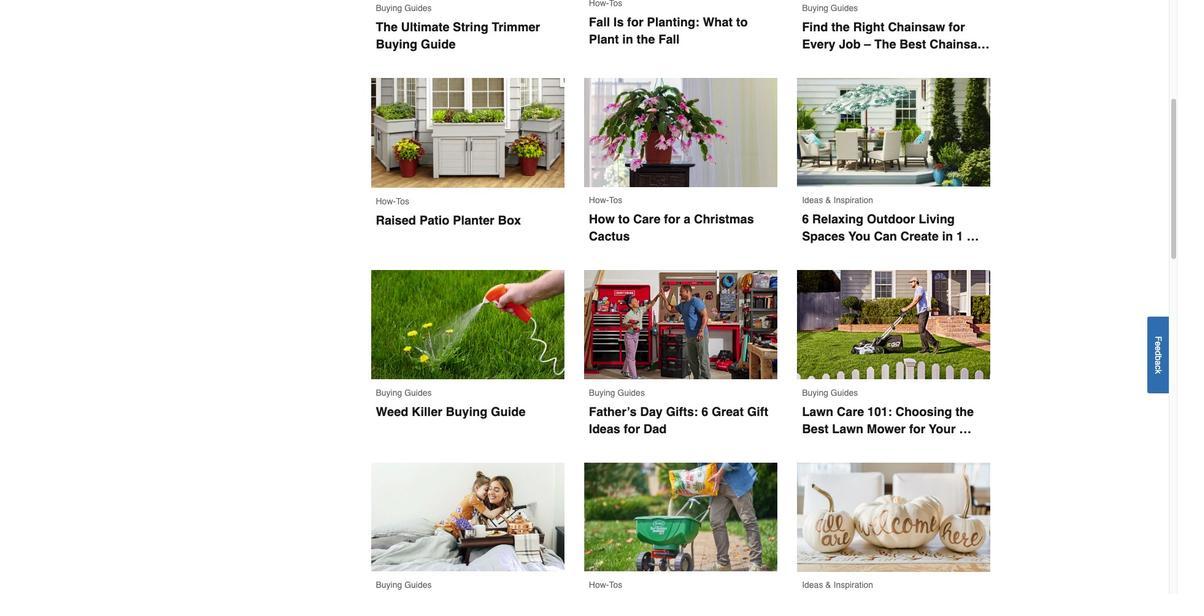 Task type: vqa. For each thing, say whether or not it's contained in the screenshot.


Task type: describe. For each thing, give the bounding box(es) containing it.
weed
[[376, 405, 408, 419]]

1 & from the top
[[826, 195, 832, 205]]

raised patio planter box
[[376, 214, 521, 228]]

a man spraying a dandelion in a patch of green grass. image
[[371, 270, 565, 379]]

care inside how to care for a christmas cactus
[[633, 212, 661, 227]]

b
[[1154, 356, 1164, 360]]

your
[[929, 422, 956, 436]]

101:
[[868, 405, 892, 419]]

planter
[[453, 214, 495, 228]]

how- for raised patio planter box
[[376, 196, 396, 206]]

every
[[802, 37, 836, 51]]

–
[[864, 37, 871, 51]]

relaxing
[[813, 212, 864, 226]]

tos for raised
[[396, 196, 409, 206]]

best inside the find the right chainsaw for every job – the best chainsaw buying guide
[[900, 37, 927, 51]]

the inside the ultimate string trimmer buying guide
[[376, 20, 398, 34]]

job
[[839, 37, 861, 51]]

buying guides for father's
[[589, 388, 645, 398]]

guide inside the ultimate string trimmer buying guide
[[421, 37, 456, 51]]

choosing
[[896, 405, 952, 419]]

weekend
[[802, 247, 856, 261]]

father's day gifts: 6 great gift ideas for dad
[[589, 405, 772, 436]]

patio
[[420, 214, 450, 228]]

guides for killer
[[405, 388, 432, 398]]

1 vertical spatial chainsaw
[[930, 37, 987, 51]]

is
[[614, 15, 624, 29]]

buying inside the find the right chainsaw for every job – the best chainsaw buying guide
[[802, 54, 844, 68]]

k
[[1154, 369, 1164, 374]]

dad
[[644, 422, 667, 436]]

create
[[901, 230, 939, 244]]

f e e d b a c k
[[1154, 336, 1164, 374]]

6 inside the 6 relaxing outdoor living spaces you can create in 1 weekend
[[802, 212, 809, 226]]

6 inside father's day gifts: 6 great gift ideas for dad
[[702, 405, 709, 419]]

care inside lawn care 101: choosing the best lawn mower for your needs
[[837, 405, 864, 419]]

for inside how to care for a christmas cactus
[[664, 212, 681, 227]]

how- for how to care for a christmas cactus
[[589, 195, 609, 205]]

guides for care
[[831, 388, 858, 398]]

lawn care 101: choosing the best lawn mower for your needs
[[802, 405, 978, 453]]

an entryway table decorated for fall with colorful faux pumpkins. image
[[797, 463, 991, 572]]

1 inspiration from the top
[[834, 195, 874, 205]]

find the right chainsaw for every job – the best chainsaw buying guide
[[802, 20, 991, 68]]

gift
[[747, 405, 769, 419]]

ideas inside father's day gifts: 6 great gift ideas for dad
[[589, 422, 621, 436]]

how-tos inside how-tos link
[[589, 580, 623, 590]]

plant
[[589, 33, 619, 47]]

1 horizontal spatial guide
[[491, 405, 526, 419]]

tos for how
[[609, 195, 623, 205]]

f e e d b a c k button
[[1148, 316, 1169, 393]]

planting:
[[647, 15, 700, 29]]

a inside how to care for a christmas cactus
[[684, 212, 691, 227]]

for inside the find the right chainsaw for every job – the best chainsaw buying guide
[[949, 20, 965, 34]]

1 e from the top
[[1154, 341, 1164, 346]]

a inside button
[[1154, 360, 1164, 365]]

guides for ultimate
[[405, 3, 432, 13]]

string
[[453, 20, 489, 34]]

weed killer buying guide
[[376, 405, 526, 419]]

in inside the 6 relaxing outdoor living spaces you can create in 1 weekend
[[942, 230, 953, 244]]

guides for day
[[618, 388, 645, 398]]

raised
[[376, 214, 416, 228]]

2 inspiration from the top
[[834, 580, 874, 590]]

raised planter box with storage image
[[371, 78, 565, 188]]

a christmas cactus with pink flowers on a piece of furniture in front of the window. image
[[584, 78, 778, 187]]

0 vertical spatial ideas
[[802, 195, 823, 205]]

buying guides for lawn
[[802, 388, 858, 398]]

for inside fall is for planting: what to plant in the fall
[[627, 15, 644, 29]]



Task type: locate. For each thing, give the bounding box(es) containing it.
best up needs
[[802, 422, 829, 436]]

1 horizontal spatial in
[[942, 230, 953, 244]]

1 horizontal spatial the
[[875, 37, 897, 51]]

2 vertical spatial guide
[[491, 405, 526, 419]]

lawn
[[802, 405, 834, 419], [832, 422, 864, 436]]

2 e from the top
[[1154, 346, 1164, 351]]

how-tos
[[589, 195, 623, 205], [376, 196, 409, 206], [589, 580, 623, 590]]

best
[[900, 37, 927, 51], [802, 422, 829, 436]]

1 horizontal spatial fall
[[659, 33, 680, 47]]

to
[[736, 15, 748, 29], [618, 212, 630, 227]]

e up b
[[1154, 346, 1164, 351]]

the inside the find the right chainsaw for every job – the best chainsaw buying guide
[[875, 37, 897, 51]]

what
[[703, 15, 733, 29]]

0 vertical spatial care
[[633, 212, 661, 227]]

fall is for planting: what to plant in the fall
[[589, 15, 751, 47]]

the
[[376, 20, 398, 34], [875, 37, 897, 51]]

2 horizontal spatial the
[[956, 405, 974, 419]]

a man mowing a front yard with a gray, black and green ego battery-powered mower. image
[[797, 270, 991, 379]]

to right how
[[618, 212, 630, 227]]

in left 1
[[942, 230, 953, 244]]

chainsaw
[[888, 20, 946, 34], [930, 37, 987, 51]]

0 horizontal spatial best
[[802, 422, 829, 436]]

1 vertical spatial guide
[[847, 54, 882, 68]]

1 vertical spatial best
[[802, 422, 829, 436]]

the down planting:
[[637, 33, 655, 47]]

2 vertical spatial ideas
[[802, 580, 823, 590]]

1 vertical spatial 6
[[702, 405, 709, 419]]

1 horizontal spatial the
[[832, 20, 850, 34]]

in inside fall is for planting: what to plant in the fall
[[623, 33, 634, 47]]

1 horizontal spatial best
[[900, 37, 927, 51]]

1
[[957, 230, 964, 244]]

fall is for planting: what to plant in the fall link
[[584, 0, 778, 48]]

1 vertical spatial in
[[942, 230, 953, 244]]

how-tos link
[[584, 463, 778, 594]]

buying guides link
[[371, 463, 565, 594]]

6 right gifts:
[[702, 405, 709, 419]]

a
[[684, 212, 691, 227], [1154, 360, 1164, 365]]

the right –
[[875, 37, 897, 51]]

ideas & inspiration
[[802, 195, 874, 205], [802, 580, 874, 590]]

1 vertical spatial &
[[826, 580, 832, 590]]

1 vertical spatial to
[[618, 212, 630, 227]]

can
[[874, 230, 897, 244]]

0 vertical spatial in
[[623, 33, 634, 47]]

for
[[627, 15, 644, 29], [949, 20, 965, 34], [664, 212, 681, 227], [624, 422, 640, 436], [909, 422, 926, 436]]

buying guides for the
[[376, 3, 432, 13]]

0 vertical spatial the
[[376, 20, 398, 34]]

d
[[1154, 351, 1164, 356]]

day
[[640, 405, 663, 419]]

buying guides for weed
[[376, 388, 432, 398]]

you
[[849, 230, 871, 244]]

guide inside the find the right chainsaw for every job – the best chainsaw buying guide
[[847, 54, 882, 68]]

2 horizontal spatial guide
[[847, 54, 882, 68]]

6 up spaces
[[802, 212, 809, 226]]

gifts:
[[666, 405, 698, 419]]

0 vertical spatial inspiration
[[834, 195, 874, 205]]

the inside the find the right chainsaw for every job – the best chainsaw buying guide
[[832, 20, 850, 34]]

tos
[[609, 195, 623, 205], [396, 196, 409, 206], [609, 580, 623, 590]]

spaces
[[802, 230, 845, 244]]

ideas
[[802, 195, 823, 205], [589, 422, 621, 436], [802, 580, 823, 590]]

care left 101:
[[837, 405, 864, 419]]

2 ideas & inspiration from the top
[[802, 580, 874, 590]]

1 ideas & inspiration from the top
[[802, 195, 874, 205]]

needs
[[802, 439, 839, 453]]

fall
[[589, 15, 610, 29], [659, 33, 680, 47]]

6 relaxing outdoor living spaces you can create in 1 weekend
[[802, 212, 967, 261]]

how-tos for raised
[[376, 196, 409, 206]]

killer
[[412, 405, 443, 419]]

to inside how to care for a christmas cactus
[[618, 212, 630, 227]]

how-tos for how
[[589, 195, 623, 205]]

how-
[[589, 195, 609, 205], [376, 196, 396, 206], [589, 580, 609, 590]]

cactus
[[589, 230, 630, 244]]

0 vertical spatial 6
[[802, 212, 809, 226]]

f
[[1154, 336, 1164, 341]]

buying guides for find
[[802, 3, 858, 13]]

in
[[623, 33, 634, 47], [942, 230, 953, 244]]

guides
[[405, 3, 432, 13], [831, 3, 858, 13], [405, 388, 432, 398], [618, 388, 645, 398], [831, 388, 858, 398], [405, 580, 432, 590]]

0 horizontal spatial a
[[684, 212, 691, 227]]

0 vertical spatial to
[[736, 15, 748, 29]]

right
[[854, 20, 885, 34]]

0 vertical spatial ideas & inspiration
[[802, 195, 874, 205]]

a up k
[[1154, 360, 1164, 365]]

e up d
[[1154, 341, 1164, 346]]

find
[[802, 20, 828, 34]]

in down 'is'
[[623, 33, 634, 47]]

0 vertical spatial lawn
[[802, 405, 834, 419]]

0 horizontal spatial care
[[633, 212, 661, 227]]

christmas
[[694, 212, 754, 227]]

0 horizontal spatial 6
[[702, 405, 709, 419]]

0 horizontal spatial in
[[623, 33, 634, 47]]

a man and a girl high-fiving in a workshop with craftsman tools and tool boxes in the background. image
[[584, 270, 778, 379]]

0 horizontal spatial fall
[[589, 15, 610, 29]]

0 horizontal spatial guide
[[421, 37, 456, 51]]

0 vertical spatial fall
[[589, 15, 610, 29]]

outdoor
[[867, 212, 916, 226]]

guides for the
[[831, 3, 858, 13]]

the inside fall is for planting: what to plant in the fall
[[637, 33, 655, 47]]

c
[[1154, 365, 1164, 369]]

1 vertical spatial care
[[837, 405, 864, 419]]

1 horizontal spatial 6
[[802, 212, 809, 226]]

care
[[633, 212, 661, 227], [837, 405, 864, 419]]

1 horizontal spatial to
[[736, 15, 748, 29]]

a person pouring scotts weed and feed winterizer fertilizer into a green scotts push spreader. image
[[584, 463, 778, 572]]

ideas & inspiration link
[[797, 463, 991, 594]]

1 vertical spatial inspiration
[[834, 580, 874, 590]]

how to care for a christmas cactus
[[589, 212, 758, 244]]

fall down planting:
[[659, 33, 680, 47]]

for inside father's day gifts: 6 great gift ideas for dad
[[624, 422, 640, 436]]

trimmer
[[492, 20, 540, 34]]

1 vertical spatial the
[[875, 37, 897, 51]]

2 & from the top
[[826, 580, 832, 590]]

an outdoor patio table and floral umbrella on a gray platform deck. image
[[797, 78, 991, 187]]

0 vertical spatial &
[[826, 195, 832, 205]]

e
[[1154, 341, 1164, 346], [1154, 346, 1164, 351]]

6
[[802, 212, 809, 226], [702, 405, 709, 419]]

1 vertical spatial a
[[1154, 360, 1164, 365]]

living
[[919, 212, 955, 226]]

best right –
[[900, 37, 927, 51]]

a left the christmas
[[684, 212, 691, 227]]

0 vertical spatial guide
[[421, 37, 456, 51]]

best inside lawn care 101: choosing the best lawn mower for your needs
[[802, 422, 829, 436]]

1 horizontal spatial care
[[837, 405, 864, 419]]

the inside lawn care 101: choosing the best lawn mower for your needs
[[956, 405, 974, 419]]

inspiration
[[834, 195, 874, 205], [834, 580, 874, 590]]

1 horizontal spatial a
[[1154, 360, 1164, 365]]

care right how
[[633, 212, 661, 227]]

0 horizontal spatial the
[[376, 20, 398, 34]]

1 vertical spatial lawn
[[832, 422, 864, 436]]

to right what
[[736, 15, 748, 29]]

fall up plant
[[589, 15, 610, 29]]

father's
[[589, 405, 637, 419]]

&
[[826, 195, 832, 205], [826, 580, 832, 590]]

buying guides
[[376, 3, 432, 13], [802, 3, 858, 13], [376, 388, 432, 398], [589, 388, 645, 398], [802, 388, 858, 398], [376, 580, 432, 590]]

0 vertical spatial a
[[684, 212, 691, 227]]

box
[[498, 214, 521, 228]]

guide
[[421, 37, 456, 51], [847, 54, 882, 68], [491, 405, 526, 419]]

how
[[589, 212, 615, 227]]

0 vertical spatial chainsaw
[[888, 20, 946, 34]]

0 horizontal spatial the
[[637, 33, 655, 47]]

1 vertical spatial ideas & inspiration
[[802, 580, 874, 590]]

buying inside the ultimate string trimmer buying guide
[[376, 37, 418, 51]]

ultimate
[[401, 20, 450, 34]]

1 vertical spatial fall
[[659, 33, 680, 47]]

for inside lawn care 101: choosing the best lawn mower for your needs
[[909, 422, 926, 436]]

1 vertical spatial ideas
[[589, 422, 621, 436]]

great
[[712, 405, 744, 419]]

julia hugging her daughter who has just brought her mother's day breakfast in bed. image
[[371, 463, 565, 572]]

the
[[832, 20, 850, 34], [637, 33, 655, 47], [956, 405, 974, 419]]

buying
[[376, 3, 402, 13], [802, 3, 829, 13], [376, 37, 418, 51], [802, 54, 844, 68], [376, 388, 402, 398], [589, 388, 615, 398], [802, 388, 829, 398], [446, 405, 488, 419], [376, 580, 402, 590]]

mower
[[867, 422, 906, 436]]

the up job
[[832, 20, 850, 34]]

the ultimate string trimmer buying guide
[[376, 20, 544, 51]]

0 vertical spatial best
[[900, 37, 927, 51]]

the left ultimate
[[376, 20, 398, 34]]

the up your
[[956, 405, 974, 419]]

0 horizontal spatial to
[[618, 212, 630, 227]]

to inside fall is for planting: what to plant in the fall
[[736, 15, 748, 29]]



